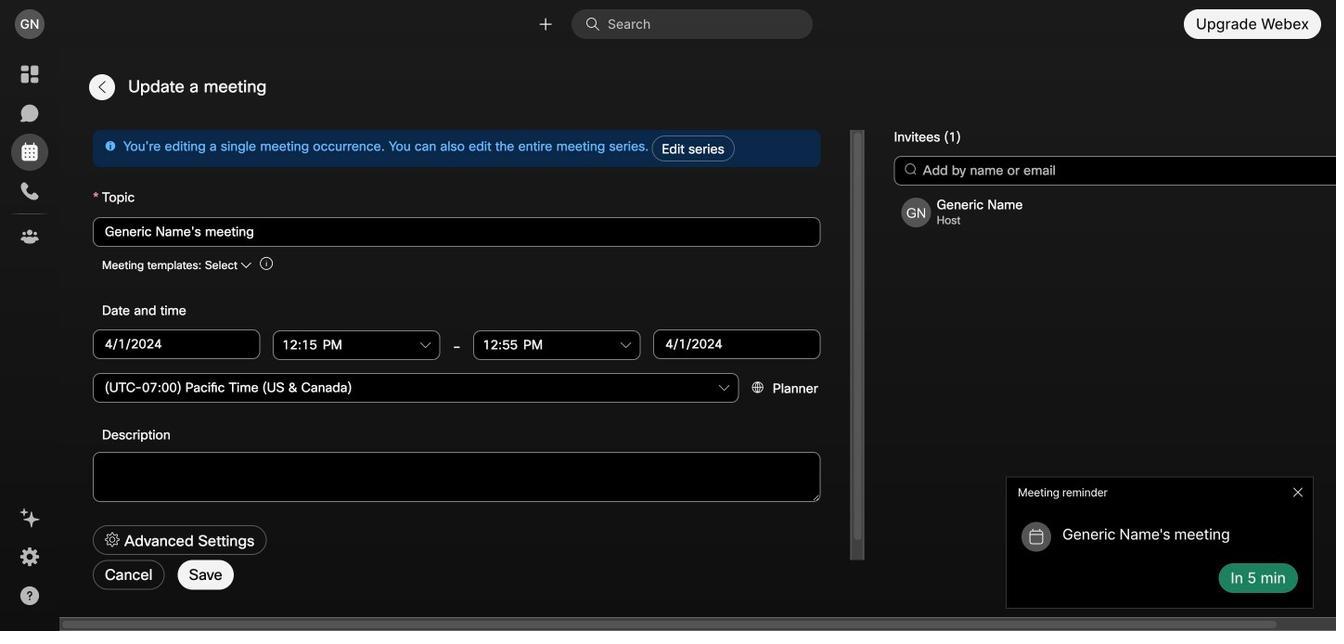 Task type: vqa. For each thing, say whether or not it's contained in the screenshot.
navigation
yes



Task type: locate. For each thing, give the bounding box(es) containing it.
alert
[[999, 469, 1322, 616]]

navigation
[[0, 48, 59, 631]]

webex tab list
[[11, 56, 48, 255]]



